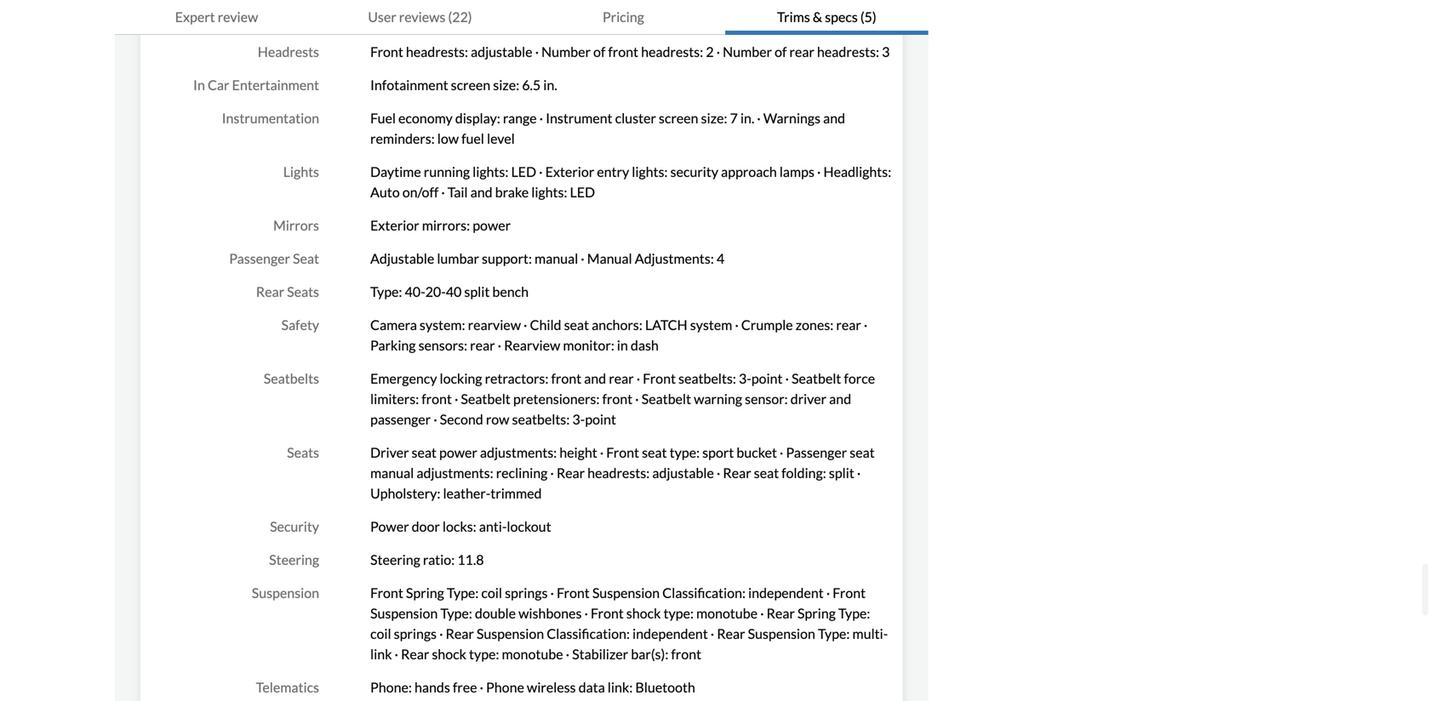 Task type: vqa. For each thing, say whether or not it's contained in the screenshot.
headrests:
yes



Task type: locate. For each thing, give the bounding box(es) containing it.
adjustable up 6.5
[[471, 44, 533, 60]]

4
[[717, 250, 725, 267]]

0 vertical spatial monotube
[[697, 606, 758, 622]]

tab list
[[115, 0, 929, 35]]

in. right 7 on the top right
[[741, 110, 755, 127]]

crumple
[[742, 317, 793, 334]]

size:
[[493, 77, 520, 93], [701, 110, 728, 127]]

1 vertical spatial 3-
[[573, 411, 585, 428]]

size: left 7 on the top right
[[701, 110, 728, 127]]

type:
[[670, 445, 700, 461], [664, 606, 694, 622], [469, 647, 499, 663]]

0 horizontal spatial in.
[[544, 77, 558, 93]]

rearview
[[504, 337, 561, 354]]

spring
[[406, 585, 444, 602], [798, 606, 836, 622]]

0 horizontal spatial independent
[[633, 626, 708, 643]]

1 vertical spatial led
[[570, 184, 595, 201]]

1 vertical spatial springs
[[394, 626, 437, 643]]

coil up the link
[[370, 626, 391, 643]]

warnings
[[764, 110, 821, 127]]

child
[[530, 317, 562, 334]]

in. right 6.5
[[544, 77, 558, 93]]

latch
[[645, 317, 688, 334]]

trimmed
[[491, 486, 542, 502]]

0 horizontal spatial exterior
[[370, 217, 420, 234]]

adjustments: up the "leather-"
[[417, 465, 494, 482]]

lamps
[[780, 164, 815, 180]]

steering down power
[[370, 552, 421, 569]]

shock
[[627, 606, 661, 622], [432, 647, 467, 663]]

1 horizontal spatial screen
[[659, 110, 699, 127]]

manual
[[587, 250, 632, 267]]

steering
[[269, 552, 319, 569], [370, 552, 421, 569]]

front down steering ratio: 11.8
[[370, 585, 404, 602]]

exterior up adjustable
[[370, 217, 420, 234]]

pretensioners:
[[513, 391, 600, 408]]

1 vertical spatial seats
[[287, 445, 319, 461]]

1 vertical spatial manual
[[370, 465, 414, 482]]

0 vertical spatial adjustable
[[471, 44, 533, 60]]

coil up double
[[482, 585, 502, 602]]

1 horizontal spatial size:
[[701, 110, 728, 127]]

leather-
[[443, 486, 491, 502]]

seat down force
[[850, 445, 875, 461]]

passenger
[[370, 411, 431, 428]]

1 vertical spatial in.
[[741, 110, 755, 127]]

range
[[503, 110, 537, 127]]

0 vertical spatial split
[[465, 284, 490, 300]]

0 horizontal spatial spring
[[406, 585, 444, 602]]

front inside emergency locking retractors: front and rear · front seatbelts: 3-point · seatbelt force limiters: front · seatbelt pretensioners: front · seatbelt warning sensor: driver and passenger · second row seatbelts: 3-point
[[643, 371, 676, 387]]

and
[[824, 110, 846, 127], [471, 184, 493, 201], [584, 371, 606, 387], [830, 391, 852, 408]]

1 vertical spatial shock
[[432, 647, 467, 663]]

1 horizontal spatial manual
[[535, 250, 578, 267]]

headrests: inside driver seat power adjustments: height · front seat type: sport bucket · passenger seat manual adjustments: reclining · rear headrests: adjustable · rear seat folding: split · upholstery: leather-trimmed
[[588, 465, 650, 482]]

springs
[[505, 585, 548, 602], [394, 626, 437, 643]]

1 horizontal spatial coil
[[482, 585, 502, 602]]

manual down driver
[[370, 465, 414, 482]]

type: up free
[[469, 647, 499, 663]]

rear right zones: on the right top
[[837, 317, 862, 334]]

headrests: down height
[[588, 465, 650, 482]]

led down fuel economy display: range · instrument cluster screen size: 7 in. · warnings and reminders: low fuel level
[[570, 184, 595, 201]]

0 vertical spatial spring
[[406, 585, 444, 602]]

1 horizontal spatial point
[[752, 371, 783, 387]]

1 vertical spatial coil
[[370, 626, 391, 643]]

lights: up the brake
[[473, 164, 509, 180]]

rear
[[790, 44, 815, 60], [837, 317, 862, 334], [470, 337, 495, 354], [609, 371, 634, 387]]

2 seats from the top
[[287, 445, 319, 461]]

0 horizontal spatial manual
[[370, 465, 414, 482]]

1 horizontal spatial exterior
[[546, 164, 595, 180]]

1 horizontal spatial lights:
[[532, 184, 568, 201]]

headrests:
[[406, 44, 468, 60], [641, 44, 704, 60], [818, 44, 880, 60], [588, 465, 650, 482]]

1 horizontal spatial adjustable
[[653, 465, 714, 482]]

coil
[[482, 585, 502, 602], [370, 626, 391, 643]]

independent
[[749, 585, 824, 602], [633, 626, 708, 643]]

type: left double
[[441, 606, 473, 622]]

0 horizontal spatial point
[[585, 411, 617, 428]]

system
[[690, 317, 733, 334]]

1 horizontal spatial monotube
[[697, 606, 758, 622]]

1 vertical spatial independent
[[633, 626, 708, 643]]

0 vertical spatial seats
[[287, 284, 319, 300]]

springs up wishbones
[[505, 585, 548, 602]]

split right folding:
[[829, 465, 855, 482]]

front down in
[[603, 391, 633, 408]]

passenger up rear seats
[[229, 250, 290, 267]]

limiters:
[[370, 391, 419, 408]]

tab list containing expert review
[[115, 0, 929, 35]]

trims & specs (5) tab
[[725, 0, 929, 35]]

seatbelts: up warning
[[679, 371, 737, 387]]

0 horizontal spatial steering
[[269, 552, 319, 569]]

display:
[[455, 110, 501, 127]]

front down the 'pricing' tab
[[608, 44, 639, 60]]

1 horizontal spatial classification:
[[663, 585, 746, 602]]

front right bar(s):
[[671, 647, 702, 663]]

0 horizontal spatial seatbelt
[[461, 391, 511, 408]]

adjustable down the sport
[[653, 465, 714, 482]]

suspension
[[252, 585, 319, 602], [593, 585, 660, 602], [370, 606, 438, 622], [477, 626, 544, 643], [748, 626, 816, 643]]

1 horizontal spatial number
[[723, 44, 772, 60]]

point
[[752, 371, 783, 387], [585, 411, 617, 428]]

seats up security at the bottom left of page
[[287, 445, 319, 461]]

seatbelt up row
[[461, 391, 511, 408]]

height
[[560, 445, 598, 461]]

2 number from the left
[[723, 44, 772, 60]]

classification: up bar(s):
[[663, 585, 746, 602]]

1 number from the left
[[542, 44, 591, 60]]

fuel
[[462, 130, 485, 147]]

0 horizontal spatial monotube
[[502, 647, 563, 663]]

shock up bar(s):
[[627, 606, 661, 622]]

1 vertical spatial passenger
[[786, 445, 847, 461]]

0 horizontal spatial seatbelts:
[[512, 411, 570, 428]]

user
[[368, 9, 397, 25]]

tail
[[448, 184, 468, 201]]

passenger inside driver seat power adjustments: height · front seat type: sport bucket · passenger seat manual adjustments: reclining · rear headrests: adjustable · rear seat folding: split · upholstery: leather-trimmed
[[786, 445, 847, 461]]

1 horizontal spatial steering
[[370, 552, 421, 569]]

1 horizontal spatial in.
[[741, 110, 755, 127]]

front inside front spring type: coil springs · front suspension classification: independent · front suspension type: double wishbones · front shock type: monotube · rear spring type: coil springs · rear suspension classification: independent · rear suspension type: multi- link · rear shock type: monotube · stabilizer bar(s): front
[[671, 647, 702, 663]]

1 vertical spatial seatbelts:
[[512, 411, 570, 428]]

rear down in
[[609, 371, 634, 387]]

front down dash
[[643, 371, 676, 387]]

0 vertical spatial point
[[752, 371, 783, 387]]

power inside driver seat power adjustments: height · front seat type: sport bucket · passenger seat manual adjustments: reclining · rear headrests: adjustable · rear seat folding: split · upholstery: leather-trimmed
[[439, 445, 478, 461]]

warning
[[694, 391, 743, 408]]

folding:
[[782, 465, 827, 482]]

support:
[[482, 250, 532, 267]]

0 horizontal spatial of
[[594, 44, 606, 60]]

3- up sensor:
[[739, 371, 752, 387]]

classification: up stabilizer
[[547, 626, 630, 643]]

1 vertical spatial power
[[439, 445, 478, 461]]

seats up safety
[[287, 284, 319, 300]]

number down the 'pricing' tab
[[542, 44, 591, 60]]

seatbelt left warning
[[642, 391, 692, 408]]

seatbelt
[[792, 371, 842, 387], [461, 391, 511, 408], [642, 391, 692, 408]]

lights:
[[473, 164, 509, 180], [632, 164, 668, 180], [532, 184, 568, 201]]

power up support:
[[473, 217, 511, 234]]

entertainment
[[232, 77, 319, 93]]

zones:
[[796, 317, 834, 334]]

and right the tail
[[471, 184, 493, 201]]

0 horizontal spatial led
[[511, 164, 537, 180]]

rear inside emergency locking retractors: front and rear · front seatbelts: 3-point · seatbelt force limiters: front · seatbelt pretensioners: front · seatbelt warning sensor: driver and passenger · second row seatbelts: 3-point
[[609, 371, 634, 387]]

3- down pretensioners: on the bottom left of the page
[[573, 411, 585, 428]]

in
[[193, 77, 205, 93]]

type: down 11.8
[[447, 585, 479, 602]]

40
[[446, 284, 462, 300]]

lights: right entry
[[632, 164, 668, 180]]

20-
[[426, 284, 446, 300]]

exterior inside daytime running lights: led · exterior entry lights: security approach lamps · headlights: auto on/off · tail and brake lights: led
[[546, 164, 595, 180]]

double
[[475, 606, 516, 622]]

front up wishbones
[[557, 585, 590, 602]]

passenger seat
[[229, 250, 319, 267]]

seatbelts: down pretensioners: on the bottom left of the page
[[512, 411, 570, 428]]

0 vertical spatial manual
[[535, 250, 578, 267]]

link
[[370, 647, 392, 663]]

1 vertical spatial type:
[[664, 606, 694, 622]]

split right the 40
[[465, 284, 490, 300]]

2
[[706, 44, 714, 60]]

daytime
[[370, 164, 421, 180]]

0 vertical spatial screen
[[451, 77, 491, 93]]

exterior left entry
[[546, 164, 595, 180]]

manual right support:
[[535, 250, 578, 267]]

1 horizontal spatial shock
[[627, 606, 661, 622]]

seat right driver
[[412, 445, 437, 461]]

0 vertical spatial type:
[[670, 445, 700, 461]]

1 horizontal spatial spring
[[798, 606, 836, 622]]

0 vertical spatial classification:
[[663, 585, 746, 602]]

instrumentation
[[222, 110, 319, 127]]

front right height
[[607, 445, 640, 461]]

led up the brake
[[511, 164, 537, 180]]

steering for steering ratio: 11.8
[[370, 552, 421, 569]]

power down second
[[439, 445, 478, 461]]

reviews
[[399, 9, 446, 25]]

3-
[[739, 371, 752, 387], [573, 411, 585, 428]]

expert
[[175, 9, 215, 25]]

rearview
[[468, 317, 521, 334]]

lockout
[[507, 519, 551, 535]]

0 vertical spatial power
[[473, 217, 511, 234]]

1 vertical spatial split
[[829, 465, 855, 482]]

seatbelt up 'driver' on the bottom
[[792, 371, 842, 387]]

steering down security at the bottom left of page
[[269, 552, 319, 569]]

seat
[[564, 317, 589, 334], [412, 445, 437, 461], [642, 445, 667, 461], [850, 445, 875, 461], [754, 465, 779, 482]]

seat down bucket
[[754, 465, 779, 482]]

number right 2
[[723, 44, 772, 60]]

&
[[813, 9, 823, 25]]

reclining
[[496, 465, 548, 482]]

2 steering from the left
[[370, 552, 421, 569]]

headrests: down reviews
[[406, 44, 468, 60]]

2 horizontal spatial lights:
[[632, 164, 668, 180]]

·
[[535, 44, 539, 60], [717, 44, 720, 60], [540, 110, 543, 127], [757, 110, 761, 127], [539, 164, 543, 180], [818, 164, 821, 180], [441, 184, 445, 201], [581, 250, 585, 267], [524, 317, 528, 334], [735, 317, 739, 334], [864, 317, 868, 334], [498, 337, 502, 354], [637, 371, 641, 387], [786, 371, 789, 387], [455, 391, 458, 408], [636, 391, 639, 408], [434, 411, 437, 428], [600, 445, 604, 461], [780, 445, 784, 461], [550, 465, 554, 482], [717, 465, 721, 482], [857, 465, 861, 482], [551, 585, 554, 602], [827, 585, 830, 602], [585, 606, 588, 622], [761, 606, 764, 622], [440, 626, 443, 643], [711, 626, 715, 643], [395, 647, 399, 663], [566, 647, 570, 663], [480, 680, 484, 696]]

screen right the cluster
[[659, 110, 699, 127]]

specs
[[825, 9, 858, 25]]

number
[[542, 44, 591, 60], [723, 44, 772, 60]]

seat up monitor:
[[564, 317, 589, 334]]

size: left 6.5
[[493, 77, 520, 93]]

adjustments: up reclining in the bottom left of the page
[[480, 445, 557, 461]]

1 horizontal spatial springs
[[505, 585, 548, 602]]

1 horizontal spatial of
[[775, 44, 787, 60]]

passenger
[[229, 250, 290, 267], [786, 445, 847, 461]]

in.
[[544, 77, 558, 93], [741, 110, 755, 127]]

1 horizontal spatial split
[[829, 465, 855, 482]]

fuel
[[370, 110, 396, 127]]

0 vertical spatial seatbelts:
[[679, 371, 737, 387]]

lumbar
[[437, 250, 479, 267]]

of down trims
[[775, 44, 787, 60]]

led
[[511, 164, 537, 180], [570, 184, 595, 201]]

0 vertical spatial adjustments:
[[480, 445, 557, 461]]

1 vertical spatial adjustable
[[653, 465, 714, 482]]

0 horizontal spatial size:
[[493, 77, 520, 93]]

power for mirrors:
[[473, 217, 511, 234]]

1 steering from the left
[[269, 552, 319, 569]]

of down the 'pricing' tab
[[594, 44, 606, 60]]

lights: right the brake
[[532, 184, 568, 201]]

seatbelts
[[264, 371, 319, 387]]

0 horizontal spatial classification:
[[547, 626, 630, 643]]

0 vertical spatial coil
[[482, 585, 502, 602]]

front
[[608, 44, 639, 60], [551, 371, 582, 387], [422, 391, 452, 408], [603, 391, 633, 408], [671, 647, 702, 663]]

low
[[438, 130, 459, 147]]

classification:
[[663, 585, 746, 602], [547, 626, 630, 643]]

type: left the sport
[[670, 445, 700, 461]]

user reviews (22)
[[368, 9, 472, 25]]

0 horizontal spatial number
[[542, 44, 591, 60]]

springs up "hands"
[[394, 626, 437, 643]]

2 horizontal spatial seatbelt
[[792, 371, 842, 387]]

and right warnings
[[824, 110, 846, 127]]

point up sensor:
[[752, 371, 783, 387]]

camera system: rearview · child seat anchors: latch system · crumple zones: rear · parking sensors: rear · rearview monitor: in dash
[[370, 317, 868, 354]]

exterior
[[546, 164, 595, 180], [370, 217, 420, 234]]

1 horizontal spatial led
[[570, 184, 595, 201]]

bench
[[493, 284, 529, 300]]

1 vertical spatial screen
[[659, 110, 699, 127]]

lights
[[283, 164, 319, 180]]

0 vertical spatial 3-
[[739, 371, 752, 387]]

2 vertical spatial type:
[[469, 647, 499, 663]]

1 horizontal spatial passenger
[[786, 445, 847, 461]]

row
[[486, 411, 510, 428]]

0 horizontal spatial shock
[[432, 647, 467, 663]]

type: up bar(s):
[[664, 606, 694, 622]]

level
[[487, 130, 515, 147]]

dash
[[631, 337, 659, 354]]

seat
[[293, 250, 319, 267]]

passenger up folding:
[[786, 445, 847, 461]]

telematics
[[256, 680, 319, 696]]

rear down rearview
[[470, 337, 495, 354]]

adjustable
[[370, 250, 435, 267]]

point up height
[[585, 411, 617, 428]]

0 vertical spatial passenger
[[229, 250, 290, 267]]

screen up display:
[[451, 77, 491, 93]]

1 horizontal spatial seatbelts:
[[679, 371, 737, 387]]

front up pretensioners: on the bottom left of the page
[[551, 371, 582, 387]]

shock up free
[[432, 647, 467, 663]]

front spring type: coil springs · front suspension classification: independent · front suspension type: double wishbones · front shock type: monotube · rear spring type: coil springs · rear suspension classification: independent · rear suspension type: multi- link · rear shock type: monotube · stabilizer bar(s): front
[[370, 585, 888, 663]]

pricing tab
[[522, 0, 725, 35]]

1 vertical spatial size:
[[701, 110, 728, 127]]

0 vertical spatial exterior
[[546, 164, 595, 180]]

0 vertical spatial led
[[511, 164, 537, 180]]

1 vertical spatial classification:
[[547, 626, 630, 643]]

1 of from the left
[[594, 44, 606, 60]]

1 horizontal spatial independent
[[749, 585, 824, 602]]



Task type: describe. For each thing, give the bounding box(es) containing it.
monitor:
[[563, 337, 615, 354]]

daytime running lights: led · exterior entry lights: security approach lamps · headlights: auto on/off · tail and brake lights: led
[[370, 164, 892, 201]]

seat inside camera system: rearview · child seat anchors: latch system · crumple zones: rear · parking sensors: rear · rearview monitor: in dash
[[564, 317, 589, 334]]

adjustments:
[[635, 250, 714, 267]]

anti-
[[479, 519, 507, 535]]

fuel economy display: range · instrument cluster screen size: 7 in. · warnings and reminders: low fuel level
[[370, 110, 846, 147]]

in. inside fuel economy display: range · instrument cluster screen size: 7 in. · warnings and reminders: low fuel level
[[741, 110, 755, 127]]

0 horizontal spatial adjustable
[[471, 44, 533, 60]]

headrests: down specs
[[818, 44, 880, 60]]

type: left multi-
[[818, 626, 850, 643]]

camera
[[370, 317, 417, 334]]

type: left 40- on the top left of the page
[[370, 284, 402, 300]]

front down user
[[370, 44, 404, 60]]

trims
[[777, 9, 811, 25]]

mirrors
[[273, 217, 319, 234]]

1 horizontal spatial 3-
[[739, 371, 752, 387]]

phone
[[486, 680, 525, 696]]

adjustable inside driver seat power adjustments: height · front seat type: sport bucket · passenger seat manual adjustments: reclining · rear headrests: adjustable · rear seat folding: split · upholstery: leather-trimmed
[[653, 465, 714, 482]]

trims & specs (5)
[[777, 9, 877, 25]]

driver
[[791, 391, 827, 408]]

brake
[[495, 184, 529, 201]]

bar(s):
[[631, 647, 669, 663]]

0 horizontal spatial screen
[[451, 77, 491, 93]]

second
[[440, 411, 484, 428]]

and inside fuel economy display: range · instrument cluster screen size: 7 in. · warnings and reminders: low fuel level
[[824, 110, 846, 127]]

power for seat
[[439, 445, 478, 461]]

type: up multi-
[[839, 606, 871, 622]]

rear down trims
[[790, 44, 815, 60]]

front up stabilizer
[[591, 606, 624, 622]]

3
[[882, 44, 890, 60]]

expert review
[[175, 9, 258, 25]]

bucket
[[737, 445, 777, 461]]

and inside daytime running lights: led · exterior entry lights: security approach lamps · headlights: auto on/off · tail and brake lights: led
[[471, 184, 493, 201]]

locks:
[[443, 519, 477, 535]]

and down force
[[830, 391, 852, 408]]

pricing
[[603, 9, 645, 25]]

emergency
[[370, 371, 437, 387]]

7
[[730, 110, 738, 127]]

1 vertical spatial exterior
[[370, 217, 420, 234]]

power door locks: anti-lockout
[[370, 519, 551, 535]]

sensors:
[[419, 337, 468, 354]]

data
[[579, 680, 605, 696]]

0 horizontal spatial 3-
[[573, 411, 585, 428]]

front up multi-
[[833, 585, 866, 602]]

expert review tab
[[115, 0, 318, 35]]

in car entertainment
[[193, 77, 319, 93]]

1 seats from the top
[[287, 284, 319, 300]]

steering ratio: 11.8
[[370, 552, 484, 569]]

driver
[[370, 445, 409, 461]]

1 vertical spatial monotube
[[502, 647, 563, 663]]

adjustable lumbar support: manual · manual adjustments: 4
[[370, 250, 725, 267]]

anchors:
[[592, 317, 643, 334]]

2 of from the left
[[775, 44, 787, 60]]

0 horizontal spatial lights:
[[473, 164, 509, 180]]

headrests
[[258, 44, 319, 60]]

seat down emergency locking retractors: front and rear · front seatbelts: 3-point · seatbelt force limiters: front · seatbelt pretensioners: front · seatbelt warning sensor: driver and passenger · second row seatbelts: 3-point
[[642, 445, 667, 461]]

(22)
[[448, 9, 472, 25]]

upholstery:
[[370, 486, 441, 502]]

0 horizontal spatial passenger
[[229, 250, 290, 267]]

1 horizontal spatial seatbelt
[[642, 391, 692, 408]]

driver seat power adjustments: height · front seat type: sport bucket · passenger seat manual adjustments: reclining · rear headrests: adjustable · rear seat folding: split · upholstery: leather-trimmed
[[370, 445, 875, 502]]

phone: hands free · phone wireless data link: bluetooth
[[370, 680, 696, 696]]

multi-
[[853, 626, 888, 643]]

0 vertical spatial shock
[[627, 606, 661, 622]]

parking
[[370, 337, 416, 354]]

force
[[844, 371, 875, 387]]

screen inside fuel economy display: range · instrument cluster screen size: 7 in. · warnings and reminders: low fuel level
[[659, 110, 699, 127]]

bluetooth
[[636, 680, 696, 696]]

1 vertical spatial adjustments:
[[417, 465, 494, 482]]

ratio:
[[423, 552, 455, 569]]

user reviews (22) tab
[[318, 0, 522, 35]]

1 vertical spatial spring
[[798, 606, 836, 622]]

review
[[218, 9, 258, 25]]

steering for steering
[[269, 552, 319, 569]]

cluster
[[615, 110, 656, 127]]

and down monitor:
[[584, 371, 606, 387]]

stabilizer
[[572, 647, 629, 663]]

size: inside fuel economy display: range · instrument cluster screen size: 7 in. · warnings and reminders: low fuel level
[[701, 110, 728, 127]]

front inside driver seat power adjustments: height · front seat type: sport bucket · passenger seat manual adjustments: reclining · rear headrests: adjustable · rear seat folding: split · upholstery: leather-trimmed
[[607, 445, 640, 461]]

rear seats
[[256, 284, 319, 300]]

11.8
[[458, 552, 484, 569]]

on/off
[[403, 184, 439, 201]]

type: inside driver seat power adjustments: height · front seat type: sport bucket · passenger seat manual adjustments: reclining · rear headrests: adjustable · rear seat folding: split · upholstery: leather-trimmed
[[670, 445, 700, 461]]

manual inside driver seat power adjustments: height · front seat type: sport bucket · passenger seat manual adjustments: reclining · rear headrests: adjustable · rear seat folding: split · upholstery: leather-trimmed
[[370, 465, 414, 482]]

front down locking
[[422, 391, 452, 408]]

sensor:
[[745, 391, 788, 408]]

front headrests: adjustable · number of front headrests: 2 · number of rear headrests: 3
[[370, 44, 890, 60]]

running
[[424, 164, 470, 180]]

auto
[[370, 184, 400, 201]]

system:
[[420, 317, 465, 334]]

safety
[[281, 317, 319, 334]]

approach
[[721, 164, 777, 180]]

split inside driver seat power adjustments: height · front seat type: sport bucket · passenger seat manual adjustments: reclining · rear headrests: adjustable · rear seat folding: split · upholstery: leather-trimmed
[[829, 465, 855, 482]]

economy
[[399, 110, 453, 127]]

0 vertical spatial size:
[[493, 77, 520, 93]]

hands
[[415, 680, 450, 696]]

0 vertical spatial independent
[[749, 585, 824, 602]]

infotainment
[[370, 77, 448, 93]]

0 horizontal spatial springs
[[394, 626, 437, 643]]

0 vertical spatial springs
[[505, 585, 548, 602]]

1 vertical spatial point
[[585, 411, 617, 428]]

infotainment screen size: 6.5 in.
[[370, 77, 558, 93]]

0 vertical spatial in.
[[544, 77, 558, 93]]

locking
[[440, 371, 482, 387]]

security
[[270, 519, 319, 535]]

40-
[[405, 284, 426, 300]]

6.5
[[522, 77, 541, 93]]

headrests: left 2
[[641, 44, 704, 60]]

in
[[617, 337, 628, 354]]

0 horizontal spatial split
[[465, 284, 490, 300]]

(5)
[[861, 9, 877, 25]]

0 horizontal spatial coil
[[370, 626, 391, 643]]

headlights:
[[824, 164, 892, 180]]

type: 40-20-40 split bench
[[370, 284, 529, 300]]



